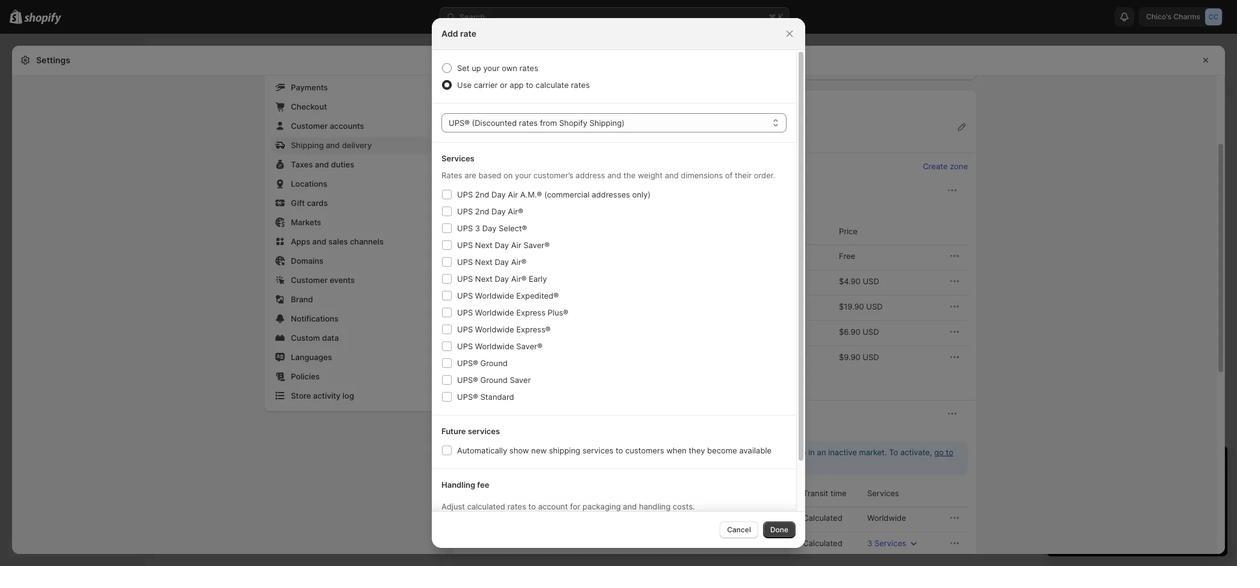 Task type: vqa. For each thing, say whether or not it's contained in the screenshot.
Locations LINK
yes



Task type: describe. For each thing, give the bounding box(es) containing it.
2 horizontal spatial from
[[587, 513, 604, 523]]

show
[[509, 446, 529, 455]]

rates right calculate
[[571, 80, 590, 90]]

ground for ups® ground saver
[[480, 375, 508, 385]]

check
[[645, 448, 667, 457]]

store activity log
[[291, 391, 354, 401]]

checkout link
[[272, 98, 431, 115]]

ups for ups worldwide saver®
[[457, 342, 473, 351]]

united arab emirates, austria, australia...
[[488, 426, 643, 435]]

express®
[[516, 325, 551, 334]]

cancel button
[[720, 522, 758, 538]]

handling fee inside the add rate dialog
[[441, 480, 489, 490]]

name for rate name
[[489, 226, 510, 236]]

ups® for ups® ground saver
[[457, 375, 478, 385]]

and right taxes
[[315, 160, 329, 169]]

account
[[538, 502, 568, 511]]

expedited®
[[516, 291, 559, 301]]

on
[[504, 170, 513, 180]]

rates down dhl express (discounted rates from shopify shipping) at the bottom
[[539, 538, 558, 548]]

.
[[512, 460, 514, 469]]

origins
[[497, 101, 523, 110]]

ups 3 day select®
[[457, 223, 527, 233]]

3 inside button
[[867, 538, 872, 548]]

express inside settings dialog
[[487, 513, 516, 523]]

express inside the add rate dialog
[[516, 308, 546, 317]]

air® for ups next day air®
[[511, 257, 527, 267]]

are inside the add rate dialog
[[465, 170, 476, 180]]

set up your own rates
[[457, 63, 538, 73]]

1 vertical spatial states
[[515, 202, 539, 212]]

air for a.m.®
[[508, 190, 518, 199]]

shopify image
[[24, 12, 62, 25]]

usd for $19.90 usd
[[866, 302, 883, 311]]

ups for ups worldwide express®
[[457, 325, 473, 334]]

shipping zones
[[462, 161, 520, 171]]

united states
[[488, 202, 539, 212]]

1 economy from the top
[[469, 251, 503, 261]]

policies link
[[272, 368, 431, 385]]

transit time
[[803, 488, 847, 498]]

1 vertical spatial services
[[583, 446, 613, 455]]

to right be at the left bottom of page
[[616, 446, 623, 455]]

— for dhl express (discounted rates from shopify shipping)
[[735, 513, 743, 523]]

zones
[[497, 161, 520, 171]]

log
[[343, 391, 354, 401]]

cards
[[307, 198, 328, 208]]

2nd for ups 2nd day air a.m.® (commercial addresses only)
[[475, 190, 489, 199]]

settings
[[36, 55, 70, 65]]

ups for ups next day air®
[[457, 257, 473, 267]]

customer events link
[[272, 272, 431, 289]]

time
[[831, 488, 847, 498]]

notifications
[[291, 314, 339, 323]]

brand
[[291, 295, 313, 304]]

ups® standard
[[457, 392, 514, 402]]

standard inside the add rate dialog
[[480, 392, 514, 402]]

domains
[[291, 256, 323, 266]]

0 vertical spatial services
[[468, 426, 500, 436]]

your trial just started element
[[1047, 477, 1227, 557]]

ups for ups worldwide expedited®
[[457, 291, 473, 301]]

automatically
[[457, 446, 507, 455]]

shipping origins
[[462, 101, 523, 110]]

1 vertical spatial (discounted
[[519, 513, 563, 523]]

1 vertical spatial services
[[867, 488, 899, 498]]

they
[[689, 446, 705, 455]]

ups for ups next day air saver®
[[457, 240, 473, 250]]

countries/regions
[[728, 448, 792, 457]]

economy for $4.90 usd
[[469, 276, 503, 286]]

create
[[923, 161, 948, 171]]

arab
[[515, 426, 533, 435]]

ups® for ups® standard
[[457, 392, 478, 402]]

and right weight on the top right of the page
[[665, 170, 679, 180]]

usd for $4.90 usd
[[863, 276, 879, 286]]

$4.90 usd
[[839, 276, 879, 286]]

and left handling
[[623, 502, 637, 511]]

usps
[[469, 538, 490, 548]]

1 vertical spatial saver®
[[516, 342, 542, 351]]

markets inside go to markets
[[482, 460, 512, 469]]

custom data link
[[272, 329, 431, 346]]

air® for ups 2nd day air®
[[508, 207, 523, 216]]

$19.90
[[839, 302, 864, 311]]

day for ups 2nd day air a.m.® (commercial addresses only)
[[491, 190, 506, 199]]

settings dialog
[[12, 0, 1225, 566]]

shipping for shipping origins
[[462, 101, 495, 110]]

addresses
[[592, 190, 630, 199]]

2 in from the left
[[808, 448, 815, 457]]

are inside settings dialog
[[794, 448, 806, 457]]

add rate inside dialog
[[441, 28, 476, 39]]

address
[[576, 170, 605, 180]]

status inside settings dialog
[[462, 441, 968, 475]]

ups 2nd day air®
[[457, 207, 523, 216]]

day for ups 3 day select®
[[482, 223, 497, 233]]

shipping) for usps (discounted rates from shopify shipping)
[[610, 538, 645, 548]]

next for ups next day air® early
[[475, 274, 493, 284]]

a.m.®
[[520, 190, 542, 199]]

⌘
[[769, 12, 776, 22]]

$6.90
[[839, 327, 860, 337]]

day for ups next day air saver®
[[495, 240, 509, 250]]

ups for ups 2nd day air®
[[457, 207, 473, 216]]

ups worldwide express plus®
[[457, 308, 568, 317]]

rates up use carrier or app to calculate rates on the top of page
[[519, 63, 538, 73]]

k
[[778, 12, 783, 22]]

day for ups 2nd day air®
[[491, 207, 506, 216]]

duties
[[331, 160, 354, 169]]

languages
[[291, 352, 332, 362]]

customers in international won't be able to check out because all countries/regions are in an inactive market. to activate,
[[482, 448, 934, 457]]

and left the
[[607, 170, 621, 180]]

australia...
[[602, 426, 640, 435]]

$9.90
[[839, 352, 860, 362]]

be
[[606, 448, 615, 457]]

ups worldwide saver®
[[457, 342, 542, 351]]

store
[[291, 391, 311, 401]]

worldwide for expedited®
[[475, 291, 514, 301]]

add inside dialog
[[441, 28, 458, 39]]

notifications link
[[272, 310, 431, 327]]

handling inside the add rate dialog
[[441, 480, 475, 490]]

apps
[[291, 237, 310, 246]]

based
[[479, 170, 501, 180]]

customer accounts
[[291, 121, 364, 131]]

activate,
[[900, 448, 932, 457]]

gift cards
[[291, 198, 328, 208]]

because
[[684, 448, 715, 457]]

languages link
[[272, 349, 431, 366]]

events
[[330, 275, 355, 285]]

able
[[618, 448, 633, 457]]

carrier
[[474, 80, 498, 90]]

from for usps (discounted rates from shopify shipping)
[[560, 538, 577, 548]]

custom data
[[291, 333, 339, 343]]

rates down carrier name
[[507, 502, 526, 511]]

use
[[457, 80, 472, 90]]

rate inside dialog
[[460, 28, 476, 39]]

worldwide for express®
[[475, 325, 514, 334]]

customer accounts link
[[272, 117, 431, 134]]

shopify for ups® (discounted rates from shopify shipping)
[[559, 118, 587, 128]]

own
[[502, 63, 517, 73]]

rate name button
[[469, 220, 524, 243]]

go
[[934, 448, 944, 457]]

payments
[[291, 83, 328, 92]]

to right able
[[635, 448, 643, 457]]

⌘ k
[[769, 12, 783, 22]]

calculate
[[536, 80, 569, 90]]

ups for ups next day air® early
[[457, 274, 473, 284]]

add rate inside button
[[469, 379, 499, 388]]

ground for ups® ground
[[480, 358, 508, 368]]

shop location united states
[[479, 122, 531, 144]]

activity
[[313, 391, 341, 401]]

usd for $9.90 usd
[[863, 352, 879, 362]]

united for united states
[[488, 202, 513, 212]]

add inside button
[[469, 379, 483, 388]]

for
[[570, 502, 580, 511]]

(commercial
[[544, 190, 590, 199]]



Task type: locate. For each thing, give the bounding box(es) containing it.
add rate dialog
[[0, 18, 1237, 566]]

shipping down carrier
[[462, 101, 495, 110]]

2 vertical spatial (discounted
[[492, 538, 537, 548]]

name right carrier
[[498, 488, 518, 498]]

0 horizontal spatial handling fee
[[441, 480, 489, 490]]

handling
[[441, 480, 475, 490], [735, 488, 768, 498]]

are right rates
[[465, 170, 476, 180]]

day up "ups 3 day select®"
[[491, 207, 506, 216]]

sales
[[328, 237, 348, 246]]

express down "calculated"
[[487, 513, 516, 523]]

2 vertical spatial economy
[[469, 302, 503, 311]]

calculated
[[467, 502, 505, 511]]

ups next day air® early
[[457, 274, 547, 284]]

usd right $19.90 on the bottom right of the page
[[866, 302, 883, 311]]

saver® down select®
[[523, 240, 550, 250]]

2 next from the top
[[475, 257, 493, 267]]

available
[[739, 446, 772, 455]]

1 vertical spatial next
[[475, 257, 493, 267]]

ups® down ups® ground saver
[[457, 392, 478, 402]]

market.
[[859, 448, 887, 457]]

and right apps
[[312, 237, 326, 246]]

1 vertical spatial economy
[[469, 276, 503, 286]]

states down a.m.®
[[515, 202, 539, 212]]

select®
[[499, 223, 527, 233]]

1 vertical spatial air®
[[511, 257, 527, 267]]

air® left early
[[511, 274, 527, 284]]

shipping up taxes
[[291, 140, 324, 150]]

ups® ground
[[457, 358, 508, 368]]

air down select®
[[511, 240, 521, 250]]

2 vertical spatial standard
[[480, 392, 514, 402]]

ups 2nd day air a.m.® (commercial addresses only)
[[457, 190, 651, 199]]

apps and sales channels
[[291, 237, 384, 246]]

united up customers
[[488, 426, 513, 435]]

shipping) for ups® (discounted rates from shopify shipping)
[[590, 118, 625, 128]]

customer for customer accounts
[[291, 121, 328, 131]]

calculated for usps (discounted rates from shopify shipping)
[[803, 538, 842, 548]]

0 vertical spatial add rate
[[441, 28, 476, 39]]

usd right $4.90
[[863, 276, 879, 286]]

rate down search at the top left
[[460, 28, 476, 39]]

shipping left the zones
[[462, 161, 495, 171]]

3 economy from the top
[[469, 302, 503, 311]]

next up 'ups next day air® early'
[[475, 257, 493, 267]]

united up "ups 3 day select®"
[[488, 202, 513, 212]]

2 economy from the top
[[469, 276, 503, 286]]

emirates,
[[535, 426, 569, 435]]

custom
[[291, 333, 320, 343]]

4 ups from the top
[[457, 240, 473, 250]]

add rate up ups® standard
[[469, 379, 499, 388]]

1 vertical spatial add
[[469, 379, 483, 388]]

shipping and delivery link
[[272, 137, 431, 154]]

1 horizontal spatial markets
[[482, 460, 512, 469]]

customer down domains
[[291, 275, 328, 285]]

shopify for usps (discounted rates from shopify shipping)
[[579, 538, 608, 548]]

rates are based on your customer's address and the weight and dimensions of their order.
[[441, 170, 775, 180]]

from
[[540, 118, 557, 128], [587, 513, 604, 523], [560, 538, 577, 548]]

order.
[[754, 170, 775, 180]]

ups worldwide express®
[[457, 325, 551, 334]]

ground up ups® standard
[[480, 375, 508, 385]]

fee up "calculated"
[[477, 480, 489, 490]]

2 ups from the top
[[457, 207, 473, 216]]

from right location
[[540, 118, 557, 128]]

1 vertical spatial air
[[511, 240, 521, 250]]

0 vertical spatial shipping
[[462, 101, 495, 110]]

— down cancel
[[735, 538, 743, 548]]

carrier name
[[470, 488, 518, 498]]

accounts
[[330, 121, 364, 131]]

costs.
[[673, 502, 695, 511]]

status containing customers in
[[462, 441, 968, 475]]

1 next from the top
[[475, 240, 493, 250]]

1 horizontal spatial handling
[[735, 488, 768, 498]]

ups® up add rate button at left bottom
[[457, 358, 478, 368]]

air® for ups next day air® early
[[511, 274, 527, 284]]

done button
[[763, 522, 796, 538]]

1 horizontal spatial fee
[[770, 488, 782, 498]]

customer down checkout at the top of the page
[[291, 121, 328, 131]]

2 2nd from the top
[[475, 207, 489, 216]]

day up ups worldwide expedited®
[[495, 274, 509, 284]]

2 customer from the top
[[291, 275, 328, 285]]

ups® for ups® ground
[[457, 358, 478, 368]]

worldwide up ups worldwide saver®
[[475, 325, 514, 334]]

0 vertical spatial 3
[[475, 223, 480, 233]]

from down packaging at the bottom of page
[[587, 513, 604, 523]]

standard up ups worldwide saver®
[[469, 327, 503, 337]]

1 vertical spatial from
[[587, 513, 604, 523]]

0 vertical spatial markets
[[291, 217, 321, 227]]

to left account
[[528, 502, 536, 511]]

1 vertical spatial are
[[794, 448, 806, 457]]

1 vertical spatial shopify
[[606, 513, 634, 523]]

standard down ups worldwide saver®
[[469, 352, 503, 362]]

markets down customers
[[482, 460, 512, 469]]

plus®
[[548, 308, 568, 317]]

1 vertical spatial add rate
[[469, 379, 499, 388]]

2nd up "ups 3 day select®"
[[475, 207, 489, 216]]

air®
[[508, 207, 523, 216], [511, 257, 527, 267], [511, 274, 527, 284]]

0 horizontal spatial from
[[540, 118, 557, 128]]

1 — from the top
[[735, 513, 743, 523]]

1 vertical spatial 3
[[867, 538, 872, 548]]

taxes
[[291, 160, 313, 169]]

handling fee up 'adjust'
[[441, 480, 489, 490]]

0 horizontal spatial in
[[525, 448, 531, 457]]

shipping) inside the add rate dialog
[[590, 118, 625, 128]]

from down dhl express (discounted rates from shopify shipping) at the bottom
[[560, 538, 577, 548]]

fee
[[477, 480, 489, 490], [770, 488, 782, 498]]

6 ups from the top
[[457, 274, 473, 284]]

0 vertical spatial (discounted
[[472, 118, 517, 128]]

data
[[322, 333, 339, 343]]

in left the an
[[808, 448, 815, 457]]

economy down ups next day air saver®
[[469, 251, 503, 261]]

from for ups® (discounted rates from shopify shipping)
[[540, 118, 557, 128]]

up
[[472, 63, 481, 73]]

$4.90
[[839, 276, 861, 286]]

shipping)
[[590, 118, 625, 128], [636, 513, 671, 523], [610, 538, 645, 548]]

0 vertical spatial 2nd
[[475, 190, 489, 199]]

1 vertical spatial united
[[488, 202, 513, 212]]

3 inside the add rate dialog
[[475, 223, 480, 233]]

3 services button
[[860, 535, 927, 552]]

day up 'ups next day air® early'
[[495, 257, 509, 267]]

0 vertical spatial from
[[540, 118, 557, 128]]

1 ups from the top
[[457, 190, 473, 199]]

7 ups from the top
[[457, 291, 473, 301]]

2 vertical spatial shopify
[[579, 538, 608, 548]]

2 calculated from the top
[[803, 538, 842, 548]]

rate inside button
[[485, 379, 499, 388]]

(discounted for usps
[[492, 538, 537, 548]]

1 vertical spatial name
[[498, 488, 518, 498]]

gift
[[291, 198, 305, 208]]

5 ups from the top
[[457, 257, 473, 267]]

0 vertical spatial are
[[465, 170, 476, 180]]

1 vertical spatial customer
[[291, 275, 328, 285]]

1 horizontal spatial in
[[808, 448, 815, 457]]

your right on
[[515, 170, 531, 180]]

location
[[500, 122, 531, 132]]

2nd up ups 2nd day air®
[[475, 190, 489, 199]]

express up the express®
[[516, 308, 546, 317]]

day down ups 2nd day air®
[[482, 223, 497, 233]]

next for ups next day air saver®
[[475, 240, 493, 250]]

taxes and duties
[[291, 160, 354, 169]]

add rate
[[441, 28, 476, 39], [469, 379, 499, 388]]

status
[[462, 441, 968, 475]]

0 vertical spatial states
[[505, 134, 529, 144]]

1 horizontal spatial 3
[[867, 538, 872, 548]]

taxes and duties link
[[272, 156, 431, 173]]

and down customer accounts
[[326, 140, 340, 150]]

handling
[[639, 502, 671, 511]]

1 vertical spatial ground
[[480, 375, 508, 385]]

rates down origins at the top of page
[[519, 118, 538, 128]]

shipping) down packaging at the bottom of page
[[610, 538, 645, 548]]

saver® down the express®
[[516, 342, 542, 351]]

to
[[889, 448, 898, 457]]

ups for ups 3 day select®
[[457, 223, 473, 233]]

worldwide for express
[[475, 308, 514, 317]]

8 ups from the top
[[457, 308, 473, 317]]

1 horizontal spatial rate
[[485, 379, 499, 388]]

2 vertical spatial shipping)
[[610, 538, 645, 548]]

2nd for ups 2nd day air®
[[475, 207, 489, 216]]

ups for ups worldwide express plus®
[[457, 308, 473, 317]]

worldwide for saver®
[[475, 342, 514, 351]]

0 vertical spatial express
[[516, 308, 546, 317]]

2 ground from the top
[[480, 375, 508, 385]]

ups for ups 2nd day air a.m.® (commercial addresses only)
[[457, 190, 473, 199]]

add rate down search at the top left
[[441, 28, 476, 39]]

1 2nd from the top
[[475, 190, 489, 199]]

shipping and delivery
[[291, 140, 372, 150]]

states inside shop location united states
[[505, 134, 529, 144]]

handling fee
[[441, 480, 489, 490], [735, 488, 782, 498]]

shipping) up "rates are based on your customer's address and the weight and dimensions of their order."
[[590, 118, 625, 128]]

in
[[525, 448, 531, 457], [808, 448, 815, 457]]

united inside shop location united states
[[479, 134, 503, 144]]

name for carrier name
[[498, 488, 518, 498]]

economy down ups worldwide expedited®
[[469, 302, 503, 311]]

services inside '3 services' button
[[874, 538, 906, 548]]

shopify down dhl express (discounted rates from shopify shipping) at the bottom
[[579, 538, 608, 548]]

0 vertical spatial your
[[483, 63, 500, 73]]

2 vertical spatial services
[[874, 538, 906, 548]]

day down the rate name
[[495, 240, 509, 250]]

calculated right done button
[[803, 538, 842, 548]]

0 vertical spatial air®
[[508, 207, 523, 216]]

(discounted right usps at the left bottom of the page
[[492, 538, 537, 548]]

2 vertical spatial next
[[475, 274, 493, 284]]

(discounted inside the add rate dialog
[[472, 118, 517, 128]]

day for ups next day air® early
[[495, 274, 509, 284]]

worldwide down 'ups next day air® early'
[[475, 291, 514, 301]]

transit
[[803, 488, 828, 498]]

— up cancel
[[735, 513, 743, 523]]

worldwide down ups worldwide express®
[[475, 342, 514, 351]]

shipping) down handling
[[636, 513, 671, 523]]

add up ups® standard
[[469, 379, 483, 388]]

shopify down calculate
[[559, 118, 587, 128]]

ground up ups® ground saver
[[480, 358, 508, 368]]

united for united arab emirates, austria, australia...
[[488, 426, 513, 435]]

states down location
[[505, 134, 529, 144]]

calculated down 'transit time' on the bottom of the page
[[803, 513, 842, 523]]

worldwide inside settings dialog
[[867, 513, 906, 523]]

handling fee inside settings dialog
[[735, 488, 782, 498]]

1 horizontal spatial are
[[794, 448, 806, 457]]

shopify down packaging at the bottom of page
[[606, 513, 634, 523]]

2 vertical spatial united
[[488, 426, 513, 435]]

2 vertical spatial air®
[[511, 274, 527, 284]]

0 vertical spatial air
[[508, 190, 518, 199]]

1 horizontal spatial from
[[560, 538, 577, 548]]

1 calculated from the top
[[803, 513, 842, 523]]

free
[[839, 251, 855, 261]]

0 horizontal spatial fee
[[477, 480, 489, 490]]

markets down gift cards
[[291, 217, 321, 227]]

to
[[526, 80, 533, 90], [616, 446, 623, 455], [635, 448, 643, 457], [946, 448, 953, 457], [528, 502, 536, 511]]

0 horizontal spatial 3
[[475, 223, 480, 233]]

0 horizontal spatial handling
[[441, 480, 475, 490]]

0 vertical spatial calculated
[[803, 513, 842, 523]]

only)
[[632, 190, 651, 199]]

0 horizontal spatial markets
[[291, 217, 321, 227]]

2 — from the top
[[735, 538, 743, 548]]

shipping
[[462, 101, 495, 110], [291, 140, 324, 150], [462, 161, 495, 171]]

rates
[[441, 170, 462, 180]]

ups® left shop on the top left of page
[[449, 118, 470, 128]]

1 horizontal spatial services
[[583, 446, 613, 455]]

air® up select®
[[508, 207, 523, 216]]

express
[[516, 308, 546, 317], [487, 513, 516, 523]]

0 horizontal spatial your
[[483, 63, 500, 73]]

fee inside the add rate dialog
[[477, 480, 489, 490]]

0 horizontal spatial are
[[465, 170, 476, 180]]

0 vertical spatial saver®
[[523, 240, 550, 250]]

0 horizontal spatial rate
[[460, 28, 476, 39]]

economy down ups next day air®
[[469, 276, 503, 286]]

calculated for dhl express (discounted rates from shopify shipping)
[[803, 513, 842, 523]]

2 vertical spatial from
[[560, 538, 577, 548]]

handling fee down countries/regions
[[735, 488, 782, 498]]

(discounted down shipping origins
[[472, 118, 517, 128]]

saver
[[510, 375, 531, 385]]

your right up
[[483, 63, 500, 73]]

2 vertical spatial shipping
[[462, 161, 495, 171]]

0 vertical spatial —
[[735, 513, 743, 523]]

1 customer from the top
[[291, 121, 328, 131]]

an
[[817, 448, 826, 457]]

apps and sales channels link
[[272, 233, 431, 250]]

usd for $6.90 usd
[[863, 327, 879, 337]]

gift cards link
[[272, 195, 431, 211]]

fee up done
[[770, 488, 782, 498]]

0 vertical spatial name
[[489, 226, 510, 236]]

are left the an
[[794, 448, 806, 457]]

standard for $6.90 usd
[[469, 327, 503, 337]]

rates down for
[[566, 513, 584, 523]]

standard for $9.90 usd
[[469, 352, 503, 362]]

next down ups next day air®
[[475, 274, 493, 284]]

1 vertical spatial shipping
[[291, 140, 324, 150]]

— for usps (discounted rates from shopify shipping)
[[735, 538, 743, 548]]

0 horizontal spatial services
[[468, 426, 500, 436]]

automatically show new shipping services to customers when they become available
[[457, 446, 772, 455]]

1 vertical spatial —
[[735, 538, 743, 548]]

add up set
[[441, 28, 458, 39]]

(discounted down account
[[519, 513, 563, 523]]

1 vertical spatial standard
[[469, 352, 503, 362]]

cancel
[[727, 525, 751, 534]]

1 vertical spatial your
[[515, 170, 531, 180]]

10 ups from the top
[[457, 342, 473, 351]]

0 vertical spatial shopify
[[559, 118, 587, 128]]

locations link
[[272, 175, 431, 192]]

usd right $9.90
[[863, 352, 879, 362]]

standard down ups® ground saver
[[480, 392, 514, 402]]

1 vertical spatial calculated
[[803, 538, 842, 548]]

0 vertical spatial economy
[[469, 251, 503, 261]]

calculated
[[803, 513, 842, 523], [803, 538, 842, 548]]

1 horizontal spatial your
[[515, 170, 531, 180]]

1 vertical spatial markets
[[482, 460, 512, 469]]

economy for $19.90 usd
[[469, 302, 503, 311]]

customer
[[291, 121, 328, 131], [291, 275, 328, 285]]

usd right $6.90
[[863, 327, 879, 337]]

rate up ups® standard
[[485, 379, 499, 388]]

3 ups from the top
[[457, 223, 473, 233]]

shipping for shipping zones
[[462, 161, 495, 171]]

shipping for shipping and delivery
[[291, 140, 324, 150]]

from inside the add rate dialog
[[540, 118, 557, 128]]

create zone
[[923, 161, 968, 171]]

name up ups next day air saver®
[[489, 226, 510, 236]]

air® down ups next day air saver®
[[511, 257, 527, 267]]

handling up cancel
[[735, 488, 768, 498]]

1 vertical spatial express
[[487, 513, 516, 523]]

air for saver®
[[511, 240, 521, 250]]

0 vertical spatial next
[[475, 240, 493, 250]]

0 vertical spatial add
[[441, 28, 458, 39]]

handling inside settings dialog
[[735, 488, 768, 498]]

states
[[505, 134, 529, 144], [515, 202, 539, 212]]

0 vertical spatial rate
[[460, 28, 476, 39]]

become
[[707, 446, 737, 455]]

app
[[510, 80, 524, 90]]

payments link
[[272, 79, 431, 96]]

in down the "arab"
[[525, 448, 531, 457]]

international
[[533, 448, 581, 457]]

to right app at the left top of the page
[[526, 80, 533, 90]]

out
[[669, 448, 682, 457]]

shopify inside the add rate dialog
[[559, 118, 587, 128]]

1 vertical spatial 2nd
[[475, 207, 489, 216]]

rate
[[470, 226, 487, 236]]

shopify
[[559, 118, 587, 128], [606, 513, 634, 523], [579, 538, 608, 548]]

0 vertical spatial services
[[441, 154, 474, 163]]

0 horizontal spatial add
[[441, 28, 458, 39]]

0 vertical spatial shipping)
[[590, 118, 625, 128]]

to inside go to markets
[[946, 448, 953, 457]]

next for ups next day air®
[[475, 257, 493, 267]]

(discounted for ups®
[[472, 118, 517, 128]]

worldwide up ups worldwide express®
[[475, 308, 514, 317]]

1 ground from the top
[[480, 358, 508, 368]]

0 vertical spatial ground
[[480, 358, 508, 368]]

are
[[465, 170, 476, 180], [794, 448, 806, 457]]

customers
[[625, 446, 664, 455]]

1 horizontal spatial add
[[469, 379, 483, 388]]

when
[[666, 446, 687, 455]]

to right 'go'
[[946, 448, 953, 457]]

channels
[[350, 237, 384, 246]]

adjust calculated rates to account for packaging and handling costs.
[[441, 502, 695, 511]]

ups® for ups® (discounted rates from shopify shipping)
[[449, 118, 470, 128]]

0 vertical spatial standard
[[469, 327, 503, 337]]

customer events
[[291, 275, 355, 285]]

fee inside settings dialog
[[770, 488, 782, 498]]

all
[[717, 448, 725, 457]]

ups® down ups® ground
[[457, 375, 478, 385]]

services inside the add rate dialog
[[441, 154, 474, 163]]

3 next from the top
[[475, 274, 493, 284]]

1 vertical spatial shipping)
[[636, 513, 671, 523]]

ups next day air saver®
[[457, 240, 550, 250]]

0 vertical spatial united
[[479, 134, 503, 144]]

1 in from the left
[[525, 448, 531, 457]]

1 vertical spatial rate
[[485, 379, 499, 388]]

9 ups from the top
[[457, 325, 473, 334]]

$6.90 usd
[[839, 327, 879, 337]]

customer for customer events
[[291, 275, 328, 285]]

1 horizontal spatial handling fee
[[735, 488, 782, 498]]

day for ups next day air®
[[495, 257, 509, 267]]

0 vertical spatial customer
[[291, 121, 328, 131]]

air up united states
[[508, 190, 518, 199]]

day up ups 2nd day air®
[[491, 190, 506, 199]]



